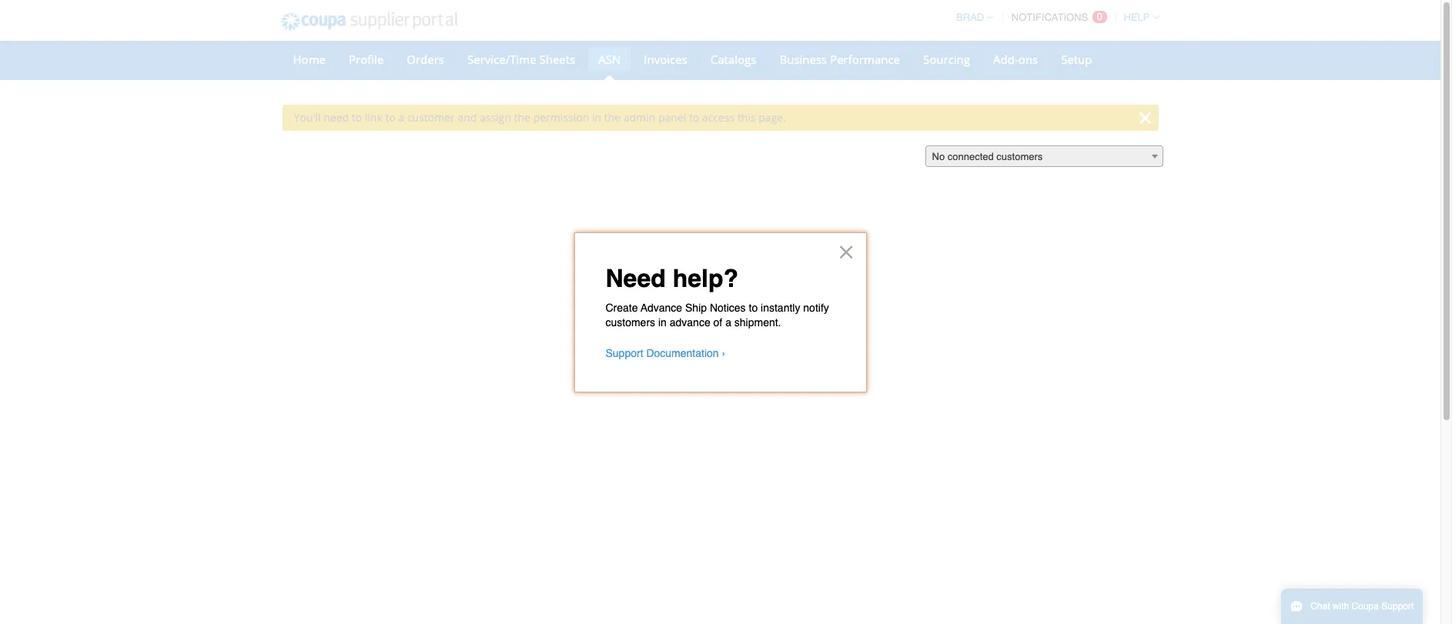Task type: describe. For each thing, give the bounding box(es) containing it.
orders
[[407, 52, 444, 67]]

support inside button
[[1382, 601, 1414, 612]]

admin
[[624, 110, 655, 125]]

invoices
[[644, 52, 687, 67]]

customers inside text field
[[997, 151, 1043, 162]]

to inside create advance ship notices to instantly notify customers in advance of a shipment.
[[749, 302, 758, 314]]

chat with coupa support button
[[1281, 589, 1423, 624]]

you'll need to link to a customer and assign the permission in the admin panel to access this page.
[[294, 110, 786, 125]]

service/time
[[467, 52, 536, 67]]

catalogs link
[[701, 48, 767, 71]]

help?
[[673, 264, 738, 292]]

home link
[[283, 48, 336, 71]]

advance
[[670, 317, 710, 329]]

link
[[365, 110, 383, 125]]

add-ons
[[993, 52, 1038, 67]]

business performance
[[780, 52, 900, 67]]

customer
[[407, 110, 455, 125]]

need
[[606, 264, 666, 292]]

dialog containing ×
[[574, 232, 867, 393]]

need
[[324, 110, 349, 125]]

assign
[[480, 110, 511, 125]]

no
[[932, 151, 945, 162]]

panel
[[658, 110, 686, 125]]

0 horizontal spatial support
[[606, 347, 643, 359]]

create
[[606, 302, 638, 314]]

notices
[[710, 302, 746, 314]]

catalogs
[[711, 52, 757, 67]]

need help?
[[606, 264, 738, 292]]

business performance link
[[770, 48, 910, 71]]

sheets
[[539, 52, 575, 67]]

No connected customers text field
[[926, 146, 1162, 168]]

0 vertical spatial a
[[398, 110, 404, 125]]

sourcing
[[923, 52, 970, 67]]

instantly
[[761, 302, 800, 314]]

›
[[722, 347, 725, 359]]

a inside create advance ship notices to instantly notify customers in advance of a shipment.
[[725, 317, 731, 329]]

×
[[838, 235, 854, 264]]

asn
[[598, 52, 621, 67]]

setup link
[[1051, 48, 1102, 71]]

sourcing link
[[913, 48, 980, 71]]

add-
[[993, 52, 1019, 67]]

ship
[[685, 302, 707, 314]]

notify
[[803, 302, 829, 314]]

business
[[780, 52, 827, 67]]

No connected customers field
[[925, 146, 1163, 168]]

profile
[[349, 52, 384, 67]]

1 the from the left
[[514, 110, 531, 125]]

coupa
[[1352, 601, 1379, 612]]

home
[[293, 52, 326, 67]]

customers inside create advance ship notices to instantly notify customers in advance of a shipment.
[[606, 317, 655, 329]]

ons
[[1019, 52, 1038, 67]]

add-ons link
[[983, 48, 1048, 71]]

0 vertical spatial in
[[592, 110, 601, 125]]



Task type: vqa. For each thing, say whether or not it's contained in the screenshot.
2nd Change image
no



Task type: locate. For each thing, give the bounding box(es) containing it.
0 horizontal spatial the
[[514, 110, 531, 125]]

support down create
[[606, 347, 643, 359]]

1 horizontal spatial in
[[658, 317, 667, 329]]

setup
[[1061, 52, 1092, 67]]

service/time sheets link
[[457, 48, 585, 71]]

1 horizontal spatial a
[[725, 317, 731, 329]]

1 horizontal spatial support
[[1382, 601, 1414, 612]]

× button
[[838, 235, 854, 264]]

shipment.
[[734, 317, 781, 329]]

the
[[514, 110, 531, 125], [604, 110, 621, 125]]

the right "assign"
[[514, 110, 531, 125]]

support documentation ›
[[606, 347, 725, 359]]

and
[[458, 110, 477, 125]]

permission
[[533, 110, 589, 125]]

in down advance
[[658, 317, 667, 329]]

support
[[606, 347, 643, 359], [1382, 601, 1414, 612]]

to
[[352, 110, 362, 125], [385, 110, 396, 125], [689, 110, 699, 125], [749, 302, 758, 314]]

1 vertical spatial in
[[658, 317, 667, 329]]

0 vertical spatial customers
[[997, 151, 1043, 162]]

create advance ship notices to instantly notify customers in advance of a shipment.
[[606, 302, 832, 329]]

access
[[702, 110, 735, 125]]

0 vertical spatial support
[[606, 347, 643, 359]]

documentation
[[646, 347, 719, 359]]

page.
[[759, 110, 786, 125]]

1 vertical spatial a
[[725, 317, 731, 329]]

orders link
[[397, 48, 454, 71]]

you'll
[[294, 110, 321, 125]]

1 vertical spatial customers
[[606, 317, 655, 329]]

no connected customers
[[932, 151, 1043, 162]]

0 horizontal spatial in
[[592, 110, 601, 125]]

chat with coupa support
[[1311, 601, 1414, 612]]

1 horizontal spatial the
[[604, 110, 621, 125]]

to right panel
[[689, 110, 699, 125]]

2 the from the left
[[604, 110, 621, 125]]

of
[[713, 317, 722, 329]]

a right link
[[398, 110, 404, 125]]

with
[[1333, 601, 1349, 612]]

customers
[[997, 151, 1043, 162], [606, 317, 655, 329]]

in right permission on the top left of page
[[592, 110, 601, 125]]

the left admin
[[604, 110, 621, 125]]

asn link
[[588, 48, 631, 71]]

coupa supplier portal image
[[270, 2, 468, 41]]

connected
[[948, 151, 994, 162]]

invoices link
[[634, 48, 697, 71]]

performance
[[830, 52, 900, 67]]

1 vertical spatial support
[[1382, 601, 1414, 612]]

in
[[592, 110, 601, 125], [658, 317, 667, 329]]

dialog
[[574, 232, 867, 393]]

profile link
[[339, 48, 394, 71]]

advance
[[641, 302, 682, 314]]

customers right connected
[[997, 151, 1043, 162]]

this
[[738, 110, 756, 125]]

chat
[[1311, 601, 1330, 612]]

support right coupa
[[1382, 601, 1414, 612]]

to right link
[[385, 110, 396, 125]]

0 horizontal spatial customers
[[606, 317, 655, 329]]

0 horizontal spatial a
[[398, 110, 404, 125]]

1 horizontal spatial customers
[[997, 151, 1043, 162]]

a
[[398, 110, 404, 125], [725, 317, 731, 329]]

support documentation › link
[[606, 347, 725, 359]]

to up shipment.
[[749, 302, 758, 314]]

to left link
[[352, 110, 362, 125]]

in inside create advance ship notices to instantly notify customers in advance of a shipment.
[[658, 317, 667, 329]]

service/time sheets
[[467, 52, 575, 67]]

customers down create
[[606, 317, 655, 329]]

a right of at the left of the page
[[725, 317, 731, 329]]



